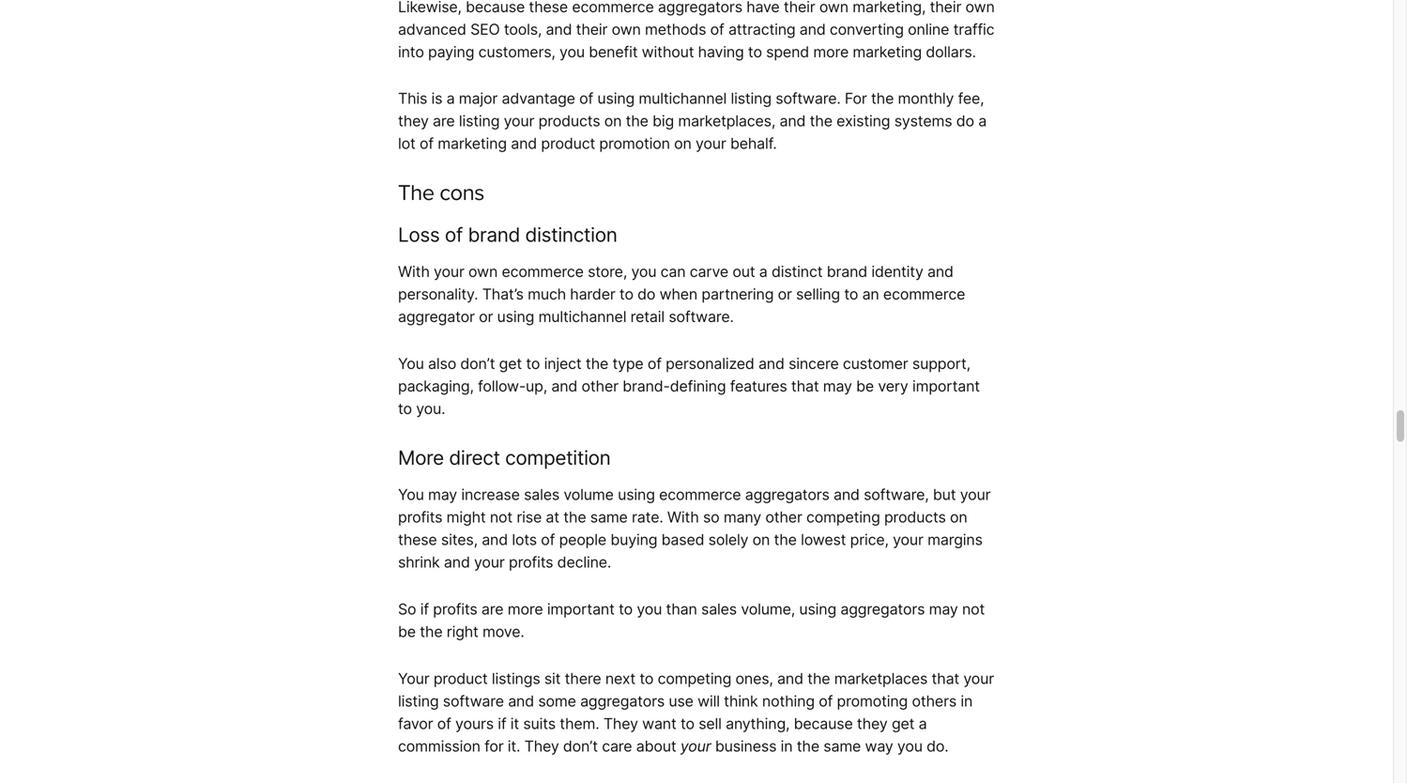 Task type: locate. For each thing, give the bounding box(es) containing it.
0 horizontal spatial software.
[[669, 307, 734, 326]]

follow-
[[478, 377, 526, 395]]

it.
[[508, 737, 520, 755]]

lowest
[[801, 530, 846, 549]]

more
[[398, 446, 444, 470]]

0 horizontal spatial in
[[781, 737, 793, 755]]

1 horizontal spatial if
[[498, 714, 506, 733]]

multichannel up big
[[639, 89, 727, 108]]

right
[[447, 622, 479, 641]]

1 vertical spatial marketing
[[438, 134, 507, 153]]

using inside 'so if profits are more important to you than sales volume, using aggregators may not be the right move.'
[[799, 600, 837, 618]]

software. left for
[[776, 89, 841, 108]]

marketing
[[853, 43, 922, 61], [438, 134, 507, 153]]

1 vertical spatial more
[[508, 600, 543, 618]]

1 vertical spatial not
[[962, 600, 985, 618]]

1 vertical spatial multichannel
[[539, 307, 627, 326]]

0 horizontal spatial don't
[[460, 354, 495, 372]]

spend
[[766, 43, 809, 61]]

with inside you may increase sales volume using ecommerce aggregators and software, but your profits might not rise at the same rate. with so many other competing products on these sites, and lots of people buying based solely on the lowest price, your margins shrink and your profits decline.
[[667, 508, 699, 526]]

software,
[[864, 485, 929, 504]]

1 horizontal spatial important
[[913, 377, 980, 395]]

1 horizontal spatial competing
[[807, 508, 880, 526]]

get inside the your product listings sit there next to competing ones, and the marketplaces that your listing software and some aggregators use will think nothing of promoting others in favor of yours if it suits them. they want to sell anything, because they get a commission for it. they don't care about
[[892, 714, 915, 733]]

0 horizontal spatial brand
[[468, 223, 520, 246]]

you down more
[[398, 485, 424, 504]]

they down promoting
[[857, 714, 888, 733]]

they
[[398, 112, 429, 130], [857, 714, 888, 733]]

1 horizontal spatial may
[[823, 377, 852, 395]]

using down that's
[[497, 307, 534, 326]]

marketing,
[[853, 0, 926, 16]]

important down the support,
[[913, 377, 980, 395]]

0 vertical spatial may
[[823, 377, 852, 395]]

the cons
[[398, 179, 484, 207]]

don't
[[460, 354, 495, 372], [563, 737, 598, 755]]

and right "tools," on the left of the page
[[546, 20, 572, 38]]

the left existing
[[810, 112, 833, 130]]

them.
[[560, 714, 599, 733]]

not
[[490, 508, 513, 526], [962, 600, 985, 618]]

that's
[[482, 285, 524, 303]]

1 vertical spatial be
[[398, 622, 416, 641]]

have
[[747, 0, 780, 16]]

and down inject
[[551, 377, 578, 395]]

decline.
[[557, 553, 611, 571]]

the left lowest at the bottom right of page
[[774, 530, 797, 549]]

using up "rate."
[[618, 485, 655, 504]]

inject
[[544, 354, 582, 372]]

0 vertical spatial software.
[[776, 89, 841, 108]]

a inside the your product listings sit there next to competing ones, and the marketplaces that your listing software and some aggregators use will think nothing of promoting others in favor of yours if it suits them. they want to sell anything, because they get a commission for it. they don't care about
[[919, 714, 927, 733]]

they
[[604, 714, 638, 733], [524, 737, 559, 755]]

your product listings sit there next to competing ones, and the marketplaces that your listing software and some aggregators use will think nothing of promoting others in favor of yours if it suits them. they want to sell anything, because they get a commission for it. they don't care about
[[398, 669, 994, 755]]

products inside you may increase sales volume using ecommerce aggregators and software, but your profits might not rise at the same rate. with so many other competing products on these sites, and lots of people buying based solely on the lowest price, your margins shrink and your profits decline.
[[884, 508, 946, 526]]

you inside likewise, because these ecommerce aggregators have their own marketing, their own advanced seo tools, and their own methods of attracting and converting online traffic into paying customers, you benefit without having to spend more marketing dollars.
[[560, 43, 585, 61]]

don't inside the your product listings sit there next to competing ones, and the marketplaces that your listing software and some aggregators use will think nothing of promoting others in favor of yours if it suits them. they want to sell anything, because they get a commission for it. they don't care about
[[563, 737, 598, 755]]

0 horizontal spatial important
[[547, 600, 615, 618]]

1 horizontal spatial in
[[961, 692, 973, 710]]

1 horizontal spatial sales
[[701, 600, 737, 618]]

1 horizontal spatial they
[[604, 714, 638, 733]]

of inside you also don't get to inject the type of personalized and sincere customer support, packaging, follow-up, and other brand-defining features that may be very important to you.
[[648, 354, 662, 372]]

0 horizontal spatial do
[[638, 285, 656, 303]]

using
[[597, 89, 635, 108], [497, 307, 534, 326], [618, 485, 655, 504], [799, 600, 837, 618]]

1 horizontal spatial they
[[857, 714, 888, 733]]

not inside 'so if profits are more important to you than sales volume, using aggregators may not be the right move.'
[[962, 600, 985, 618]]

1 horizontal spatial do
[[956, 112, 974, 130]]

they inside the your product listings sit there next to competing ones, and the marketplaces that your listing software and some aggregators use will think nothing of promoting others in favor of yours if it suits them. they want to sell anything, because they get a commission for it. they don't care about
[[857, 714, 888, 733]]

may down sincere
[[823, 377, 852, 395]]

2 horizontal spatial listing
[[731, 89, 772, 108]]

ecommerce inside likewise, because these ecommerce aggregators have their own marketing, their own advanced seo tools, and their own methods of attracting and converting online traffic into paying customers, you benefit without having to spend more marketing dollars.
[[572, 0, 654, 16]]

0 vertical spatial product
[[541, 134, 595, 153]]

0 vertical spatial sales
[[524, 485, 560, 504]]

buying
[[611, 530, 658, 549]]

other right many
[[766, 508, 802, 526]]

and
[[546, 20, 572, 38], [800, 20, 826, 38], [780, 112, 806, 130], [511, 134, 537, 153], [928, 262, 954, 281], [759, 354, 785, 372], [551, 377, 578, 395], [834, 485, 860, 504], [482, 530, 508, 549], [444, 553, 470, 571], [777, 669, 804, 688], [508, 692, 534, 710]]

of up brand-
[[648, 354, 662, 372]]

if
[[420, 600, 429, 618], [498, 714, 506, 733]]

1 horizontal spatial these
[[529, 0, 568, 16]]

other
[[582, 377, 619, 395], [766, 508, 802, 526]]

are inside the this is a major advantage of using multichannel listing software. for the monthly fee, they are listing your products on the big marketplaces, and the existing systems do a lot of marketing and product promotion on your behalf.
[[433, 112, 455, 130]]

also
[[428, 354, 456, 372]]

they down "suits"
[[524, 737, 559, 755]]

are up move.
[[482, 600, 504, 618]]

profits up right
[[433, 600, 478, 618]]

converting
[[830, 20, 904, 38]]

these up "tools," on the left of the page
[[529, 0, 568, 16]]

you left benefit
[[560, 43, 585, 61]]

based
[[662, 530, 704, 549]]

more down converting
[[813, 43, 849, 61]]

of
[[710, 20, 724, 38], [579, 89, 593, 108], [420, 134, 434, 153], [445, 223, 463, 246], [648, 354, 662, 372], [541, 530, 555, 549], [819, 692, 833, 710], [437, 714, 451, 733]]

the inside you also don't get to inject the type of personalized and sincere customer support, packaging, follow-up, and other brand-defining features that may be very important to you.
[[586, 354, 609, 372]]

do inside the this is a major advantage of using multichannel listing software. for the monthly fee, they are listing your products on the big marketplaces, and the existing systems do a lot of marketing and product promotion on your behalf.
[[956, 112, 974, 130]]

that up others
[[932, 669, 960, 688]]

if left it
[[498, 714, 506, 733]]

store,
[[588, 262, 627, 281]]

1 vertical spatial if
[[498, 714, 506, 733]]

1 horizontal spatial be
[[856, 377, 874, 395]]

margins
[[928, 530, 983, 549]]

to inside likewise, because these ecommerce aggregators have their own marketing, their own advanced seo tools, and their own methods of attracting and converting online traffic into paying customers, you benefit without having to spend more marketing dollars.
[[748, 43, 762, 61]]

get
[[499, 354, 522, 372], [892, 714, 915, 733]]

products down advantage
[[539, 112, 600, 130]]

a inside with your own ecommerce store, you can carve out a distinct brand identity and personality. that's much harder to do when partnering or selling to an ecommerce aggregator or using multichannel retail software.
[[759, 262, 768, 281]]

0 horizontal spatial listing
[[398, 692, 439, 710]]

1 vertical spatial you
[[398, 485, 424, 504]]

do.
[[927, 737, 949, 755]]

1 horizontal spatial product
[[541, 134, 595, 153]]

the right for
[[871, 89, 894, 108]]

0 horizontal spatial same
[[590, 508, 628, 526]]

same inside you may increase sales volume using ecommerce aggregators and software, but your profits might not rise at the same rate. with so many other competing products on these sites, and lots of people buying based solely on the lowest price, your margins shrink and your profits decline.
[[590, 508, 628, 526]]

0 horizontal spatial they
[[398, 112, 429, 130]]

1 horizontal spatial get
[[892, 714, 915, 733]]

you inside you may increase sales volume using ecommerce aggregators and software, but your profits might not rise at the same rate. with so many other competing products on these sites, and lots of people buying based solely on the lowest price, your margins shrink and your profits decline.
[[398, 485, 424, 504]]

ones,
[[736, 669, 773, 688]]

the inside the your product listings sit there next to competing ones, and the marketplaces that your listing software and some aggregators use will think nothing of promoting others in favor of yours if it suits them. they want to sell anything, because they get a commission for it. they don't care about
[[808, 669, 830, 688]]

1 vertical spatial get
[[892, 714, 915, 733]]

profits inside 'so if profits are more important to you than sales volume, using aggregators may not be the right move.'
[[433, 600, 478, 618]]

1 vertical spatial don't
[[563, 737, 598, 755]]

the left type
[[586, 354, 609, 372]]

aggregators up marketplaces
[[841, 600, 925, 618]]

0 vertical spatial in
[[961, 692, 973, 710]]

you inside with your own ecommerce store, you can carve out a distinct brand identity and personality. that's much harder to do when partnering or selling to an ecommerce aggregator or using multichannel retail software.
[[631, 262, 657, 281]]

product inside the this is a major advantage of using multichannel listing software. for the monthly fee, they are listing your products on the big marketplaces, and the existing systems do a lot of marketing and product promotion on your behalf.
[[541, 134, 595, 153]]

to left sell
[[681, 714, 695, 733]]

0 vertical spatial if
[[420, 600, 429, 618]]

1 vertical spatial sales
[[701, 600, 737, 618]]

volume
[[564, 485, 614, 504]]

these
[[529, 0, 568, 16], [398, 530, 437, 549]]

using inside you may increase sales volume using ecommerce aggregators and software, but your profits might not rise at the same rate. with so many other competing products on these sites, and lots of people buying based solely on the lowest price, your margins shrink and your profits decline.
[[618, 485, 655, 504]]

1 vertical spatial listing
[[459, 112, 500, 130]]

you left than on the left of page
[[637, 600, 662, 618]]

having
[[698, 43, 744, 61]]

care
[[602, 737, 632, 755]]

you left can
[[631, 262, 657, 281]]

not down margins
[[962, 600, 985, 618]]

0 horizontal spatial with
[[398, 262, 430, 281]]

benefit
[[589, 43, 638, 61]]

not down increase
[[490, 508, 513, 526]]

on
[[604, 112, 622, 130], [674, 134, 692, 153], [950, 508, 968, 526], [753, 530, 770, 549]]

1 horizontal spatial not
[[962, 600, 985, 618]]

ecommerce up benefit
[[572, 0, 654, 16]]

sales up at
[[524, 485, 560, 504]]

their up benefit
[[576, 20, 608, 38]]

not inside you may increase sales volume using ecommerce aggregators and software, but your profits might not rise at the same rate. with so many other competing products on these sites, and lots of people buying based solely on the lowest price, your margins shrink and your profits decline.
[[490, 508, 513, 526]]

they inside the this is a major advantage of using multichannel listing software. for the monthly fee, they are listing your products on the big marketplaces, and the existing systems do a lot of marketing and product promotion on your behalf.
[[398, 112, 429, 130]]

sell
[[699, 714, 722, 733]]

product inside the your product listings sit there next to competing ones, and the marketplaces that your listing software and some aggregators use will think nothing of promoting others in favor of yours if it suits them. they want to sell anything, because they get a commission for it. they don't care about
[[434, 669, 488, 688]]

or down that's
[[479, 307, 493, 326]]

listing up marketplaces,
[[731, 89, 772, 108]]

don't up follow-
[[460, 354, 495, 372]]

to down store,
[[620, 285, 634, 303]]

other down type
[[582, 377, 619, 395]]

1 vertical spatial they
[[524, 737, 559, 755]]

1 horizontal spatial multichannel
[[639, 89, 727, 108]]

more up move.
[[508, 600, 543, 618]]

0 horizontal spatial be
[[398, 622, 416, 641]]

packaging,
[[398, 377, 474, 395]]

profits down the lots
[[509, 553, 553, 571]]

0 vertical spatial these
[[529, 0, 568, 16]]

you inside you also don't get to inject the type of personalized and sincere customer support, packaging, follow-up, and other brand-defining features that may be very important to you.
[[398, 354, 424, 372]]

1 you from the top
[[398, 354, 424, 372]]

0 horizontal spatial because
[[466, 0, 525, 16]]

multichannel
[[639, 89, 727, 108], [539, 307, 627, 326]]

may
[[823, 377, 852, 395], [428, 485, 457, 504], [929, 600, 958, 618]]

seo
[[470, 20, 500, 38]]

products inside the this is a major advantage of using multichannel listing software. for the monthly fee, they are listing your products on the big marketplaces, and the existing systems do a lot of marketing and product promotion on your behalf.
[[539, 112, 600, 130]]

dollars.
[[926, 43, 976, 61]]

listing inside the your product listings sit there next to competing ones, and the marketplaces that your listing software and some aggregators use will think nothing of promoting others in favor of yours if it suits them. they want to sell anything, because they get a commission for it. they don't care about
[[398, 692, 439, 710]]

0 horizontal spatial these
[[398, 530, 437, 549]]

0 horizontal spatial not
[[490, 508, 513, 526]]

be down so
[[398, 622, 416, 641]]

1 vertical spatial software.
[[669, 307, 734, 326]]

0 vertical spatial or
[[778, 285, 792, 303]]

1 horizontal spatial software.
[[776, 89, 841, 108]]

when
[[660, 285, 698, 303]]

do down fee,
[[956, 112, 974, 130]]

more inside 'so if profits are more important to you than sales volume, using aggregators may not be the right move.'
[[508, 600, 543, 618]]

brand up an
[[827, 262, 868, 281]]

the up promotion
[[626, 112, 649, 130]]

0 horizontal spatial products
[[539, 112, 600, 130]]

and left software,
[[834, 485, 860, 504]]

0 vertical spatial be
[[856, 377, 874, 395]]

aggregators up methods
[[658, 0, 743, 16]]

direct
[[449, 446, 500, 470]]

more
[[813, 43, 849, 61], [508, 600, 543, 618]]

advantage
[[502, 89, 575, 108]]

0 horizontal spatial if
[[420, 600, 429, 618]]

1 horizontal spatial with
[[667, 508, 699, 526]]

brand
[[468, 223, 520, 246], [827, 262, 868, 281]]

these inside you may increase sales volume using ecommerce aggregators and software, but your profits might not rise at the same rate. with so many other competing products on these sites, and lots of people buying based solely on the lowest price, your margins shrink and your profits decline.
[[398, 530, 437, 549]]

brand-
[[623, 377, 670, 395]]

0 vertical spatial brand
[[468, 223, 520, 246]]

1 vertical spatial important
[[547, 600, 615, 618]]

product down advantage
[[541, 134, 595, 153]]

product up software
[[434, 669, 488, 688]]

is
[[431, 89, 443, 108]]

1 horizontal spatial brand
[[827, 262, 868, 281]]

multichannel down the harder
[[539, 307, 627, 326]]

people
[[559, 530, 607, 549]]

your inside with your own ecommerce store, you can carve out a distinct brand identity and personality. that's much harder to do when partnering or selling to an ecommerce aggregator or using multichannel retail software.
[[434, 262, 464, 281]]

your
[[504, 112, 535, 130], [696, 134, 726, 153], [434, 262, 464, 281], [960, 485, 991, 504], [893, 530, 924, 549], [474, 553, 505, 571], [964, 669, 994, 688], [681, 737, 711, 755]]

0 vertical spatial more
[[813, 43, 849, 61]]

1 vertical spatial that
[[932, 669, 960, 688]]

0 horizontal spatial get
[[499, 354, 522, 372]]

important inside 'so if profits are more important to you than sales volume, using aggregators may not be the right move.'
[[547, 600, 615, 618]]

competing up use
[[658, 669, 732, 688]]

software. down when
[[669, 307, 734, 326]]

so
[[398, 600, 416, 618]]

of right loss
[[445, 223, 463, 246]]

1 vertical spatial these
[[398, 530, 437, 549]]

0 vertical spatial important
[[913, 377, 980, 395]]

they up care
[[604, 714, 638, 733]]

of down at
[[541, 530, 555, 549]]

and down advantage
[[511, 134, 537, 153]]

the up nothing
[[808, 669, 830, 688]]

features
[[730, 377, 787, 395]]

be down customer
[[856, 377, 874, 395]]

2 horizontal spatial their
[[930, 0, 962, 16]]

you
[[560, 43, 585, 61], [631, 262, 657, 281], [637, 600, 662, 618], [897, 737, 923, 755]]

0 vertical spatial they
[[398, 112, 429, 130]]

rise
[[517, 508, 542, 526]]

0 horizontal spatial are
[[433, 112, 455, 130]]

ecommerce up much
[[502, 262, 584, 281]]

aggregators inside you may increase sales volume using ecommerce aggregators and software, but your profits might not rise at the same rate. with so many other competing products on these sites, and lots of people buying based solely on the lowest price, your margins shrink and your profits decline.
[[745, 485, 830, 504]]

their
[[784, 0, 815, 16], [930, 0, 962, 16], [576, 20, 608, 38]]

with inside with your own ecommerce store, you can carve out a distinct brand identity and personality. that's much harder to do when partnering or selling to an ecommerce aggregator or using multichannel retail software.
[[398, 262, 430, 281]]

not for may
[[962, 600, 985, 618]]

aggregators inside the your product listings sit there next to competing ones, and the marketplaces that your listing software and some aggregators use will think nothing of promoting others in favor of yours if it suits them. they want to sell anything, because they get a commission for it. they don't care about
[[580, 692, 665, 710]]

and right identity
[[928, 262, 954, 281]]

promoting
[[837, 692, 908, 710]]

2 you from the top
[[398, 485, 424, 504]]

a down others
[[919, 714, 927, 733]]

might
[[447, 508, 486, 526]]

to left an
[[844, 285, 858, 303]]

a right out
[[759, 262, 768, 281]]

their up online
[[930, 0, 962, 16]]

0 vertical spatial that
[[791, 377, 819, 395]]

0 vertical spatial are
[[433, 112, 455, 130]]

be inside you also don't get to inject the type of personalized and sincere customer support, packaging, follow-up, and other brand-defining features that may be very important to you.
[[856, 377, 874, 395]]

are
[[433, 112, 455, 130], [482, 600, 504, 618]]

sales right than on the left of page
[[701, 600, 737, 618]]

1 vertical spatial products
[[884, 508, 946, 526]]

you
[[398, 354, 424, 372], [398, 485, 424, 504]]

0 horizontal spatial marketing
[[438, 134, 507, 153]]

0 vertical spatial competing
[[807, 508, 880, 526]]

1 horizontal spatial products
[[884, 508, 946, 526]]

in down anything,
[[781, 737, 793, 755]]

product
[[541, 134, 595, 153], [434, 669, 488, 688]]

of up commission on the left bottom of page
[[437, 714, 451, 733]]

of inside you may increase sales volume using ecommerce aggregators and software, but your profits might not rise at the same rate. with so many other competing products on these sites, and lots of people buying based solely on the lowest price, your margins shrink and your profits decline.
[[541, 530, 555, 549]]

2 vertical spatial listing
[[398, 692, 439, 710]]

aggregators
[[658, 0, 743, 16], [745, 485, 830, 504], [841, 600, 925, 618], [580, 692, 665, 710]]

competing
[[807, 508, 880, 526], [658, 669, 732, 688]]

want
[[642, 714, 677, 733]]

1 horizontal spatial more
[[813, 43, 849, 61]]

1 vertical spatial competing
[[658, 669, 732, 688]]

0 vertical spatial other
[[582, 377, 619, 395]]

be
[[856, 377, 874, 395], [398, 622, 416, 641]]

favor
[[398, 714, 433, 733]]

of up having
[[710, 20, 724, 38]]

0 vertical spatial not
[[490, 508, 513, 526]]

1 horizontal spatial because
[[794, 714, 853, 733]]

if inside 'so if profits are more important to you than sales volume, using aggregators may not be the right move.'
[[420, 600, 429, 618]]

1 vertical spatial brand
[[827, 262, 868, 281]]

with up based
[[667, 508, 699, 526]]

0 vertical spatial they
[[604, 714, 638, 733]]

in
[[961, 692, 973, 710], [781, 737, 793, 755]]

in right others
[[961, 692, 973, 710]]

own up converting
[[820, 0, 849, 16]]

0 horizontal spatial multichannel
[[539, 307, 627, 326]]

because up the your business in the same way you do. on the bottom of the page
[[794, 714, 853, 733]]

1 vertical spatial same
[[824, 737, 861, 755]]

these up shrink
[[398, 530, 437, 549]]

because
[[466, 0, 525, 16], [794, 714, 853, 733]]

may inside you also don't get to inject the type of personalized and sincere customer support, packaging, follow-up, and other brand-defining features that may be very important to you.
[[823, 377, 852, 395]]

aggregators up many
[[745, 485, 830, 504]]

0 vertical spatial multichannel
[[639, 89, 727, 108]]

to
[[748, 43, 762, 61], [620, 285, 634, 303], [844, 285, 858, 303], [526, 354, 540, 372], [398, 399, 412, 418], [619, 600, 633, 618], [640, 669, 654, 688], [681, 714, 695, 733]]

0 horizontal spatial sales
[[524, 485, 560, 504]]

0 vertical spatial don't
[[460, 354, 495, 372]]

0 horizontal spatial other
[[582, 377, 619, 395]]

marketing down converting
[[853, 43, 922, 61]]

0 vertical spatial listing
[[731, 89, 772, 108]]

products down software,
[[884, 508, 946, 526]]

1 vertical spatial or
[[479, 307, 493, 326]]

a right is
[[447, 89, 455, 108]]

do up the retail
[[638, 285, 656, 303]]

1 horizontal spatial or
[[778, 285, 792, 303]]

you left also
[[398, 354, 424, 372]]

1 vertical spatial profits
[[509, 553, 553, 571]]

monthly
[[898, 89, 954, 108]]

about
[[636, 737, 676, 755]]

own up that's
[[469, 262, 498, 281]]

same left way
[[824, 737, 861, 755]]

if right so
[[420, 600, 429, 618]]

sales
[[524, 485, 560, 504], [701, 600, 737, 618]]

and up features
[[759, 354, 785, 372]]

promotion
[[599, 134, 670, 153]]

fee,
[[958, 89, 984, 108]]

2 horizontal spatial may
[[929, 600, 958, 618]]

advanced
[[398, 20, 466, 38]]

listing down major
[[459, 112, 500, 130]]

products
[[539, 112, 600, 130], [884, 508, 946, 526]]

may inside you may increase sales volume using ecommerce aggregators and software, but your profits might not rise at the same rate. with so many other competing products on these sites, and lots of people buying based solely on the lowest price, your margins shrink and your profits decline.
[[428, 485, 457, 504]]

in inside the your product listings sit there next to competing ones, and the marketplaces that your listing software and some aggregators use will think nothing of promoting others in favor of yours if it suits them. they want to sell anything, because they get a commission for it. they don't care about
[[961, 692, 973, 710]]

1 vertical spatial may
[[428, 485, 457, 504]]

may up might
[[428, 485, 457, 504]]

1 horizontal spatial marketing
[[853, 43, 922, 61]]

1 vertical spatial product
[[434, 669, 488, 688]]

competing inside you may increase sales volume using ecommerce aggregators and software, but your profits might not rise at the same rate. with so many other competing products on these sites, and lots of people buying based solely on the lowest price, your margins shrink and your profits decline.
[[807, 508, 880, 526]]

others
[[912, 692, 957, 710]]

2 vertical spatial may
[[929, 600, 958, 618]]

on down big
[[674, 134, 692, 153]]

yours
[[455, 714, 494, 733]]

0 horizontal spatial competing
[[658, 669, 732, 688]]

competing inside the your product listings sit there next to competing ones, and the marketplaces that your listing software and some aggregators use will think nothing of promoting others in favor of yours if it suits them. they want to sell anything, because they get a commission for it. they don't care about
[[658, 669, 732, 688]]

don't inside you also don't get to inject the type of personalized and sincere customer support, packaging, follow-up, and other brand-defining features that may be very important to you.
[[460, 354, 495, 372]]

using inside the this is a major advantage of using multichannel listing software. for the monthly fee, they are listing your products on the big marketplaces, and the existing systems do a lot of marketing and product promotion on your behalf.
[[597, 89, 635, 108]]

may down margins
[[929, 600, 958, 618]]



Task type: describe. For each thing, give the bounding box(es) containing it.
that inside the your product listings sit there next to competing ones, and the marketplaces that your listing software and some aggregators use will think nothing of promoting others in favor of yours if it suits them. they want to sell anything, because they get a commission for it. they don't care about
[[932, 669, 960, 688]]

that inside you also don't get to inject the type of personalized and sincere customer support, packaging, follow-up, and other brand-defining features that may be very important to you.
[[791, 377, 819, 395]]

major
[[459, 89, 498, 108]]

listings
[[492, 669, 540, 688]]

customer
[[843, 354, 908, 372]]

1 horizontal spatial listing
[[459, 112, 500, 130]]

systems
[[894, 112, 952, 130]]

loss of brand distinction
[[398, 223, 617, 246]]

if inside the your product listings sit there next to competing ones, and the marketplaces that your listing software and some aggregators use will think nothing of promoting others in favor of yours if it suits them. they want to sell anything, because they get a commission for it. they don't care about
[[498, 714, 506, 733]]

you may increase sales volume using ecommerce aggregators and software, but your profits might not rise at the same rate. with so many other competing products on these sites, and lots of people buying based solely on the lowest price, your margins shrink and your profits decline.
[[398, 485, 991, 571]]

attracting
[[729, 20, 796, 38]]

software
[[443, 692, 504, 710]]

distinct
[[772, 262, 823, 281]]

aggregators inside 'so if profits are more important to you than sales volume, using aggregators may not be the right move.'
[[841, 600, 925, 618]]

personality.
[[398, 285, 478, 303]]

selling
[[796, 285, 840, 303]]

harder
[[570, 285, 616, 303]]

do inside with your own ecommerce store, you can carve out a distinct brand identity and personality. that's much harder to do when partnering or selling to an ecommerce aggregator or using multichannel retail software.
[[638, 285, 656, 303]]

there
[[565, 669, 601, 688]]

are inside 'so if profits are more important to you than sales volume, using aggregators may not be the right move.'
[[482, 600, 504, 618]]

suits
[[523, 714, 556, 733]]

1 horizontal spatial their
[[784, 0, 815, 16]]

traffic
[[954, 20, 995, 38]]

way
[[865, 737, 893, 755]]

some
[[538, 692, 576, 710]]

competition
[[505, 446, 611, 470]]

marketplaces,
[[678, 112, 776, 130]]

1 horizontal spatial same
[[824, 737, 861, 755]]

on up margins
[[950, 508, 968, 526]]

business
[[715, 737, 777, 755]]

it
[[511, 714, 519, 733]]

of right advantage
[[579, 89, 593, 108]]

using inside with your own ecommerce store, you can carve out a distinct brand identity and personality. that's much harder to do when partnering or selling to an ecommerce aggregator or using multichannel retail software.
[[497, 307, 534, 326]]

sites,
[[441, 530, 478, 549]]

identity
[[872, 262, 924, 281]]

support,
[[912, 354, 971, 372]]

and up spend
[[800, 20, 826, 38]]

of right 'lot'
[[420, 134, 434, 153]]

so if profits are more important to you than sales volume, using aggregators may not be the right move.
[[398, 600, 985, 641]]

into
[[398, 43, 424, 61]]

your
[[398, 669, 430, 688]]

very
[[878, 377, 909, 395]]

other inside you may increase sales volume using ecommerce aggregators and software, but your profits might not rise at the same rate. with so many other competing products on these sites, and lots of people buying based solely on the lowest price, your margins shrink and your profits decline.
[[766, 508, 802, 526]]

and up nothing
[[777, 669, 804, 688]]

own up the traffic at the right top of page
[[966, 0, 995, 16]]

and right marketplaces,
[[780, 112, 806, 130]]

may inside 'so if profits are more important to you than sales volume, using aggregators may not be the right move.'
[[929, 600, 958, 618]]

to left you.
[[398, 399, 412, 418]]

ecommerce down identity
[[883, 285, 965, 303]]

of inside likewise, because these ecommerce aggregators have their own marketing, their own advanced seo tools, and their own methods of attracting and converting online traffic into paying customers, you benefit without having to spend more marketing dollars.
[[710, 20, 724, 38]]

to inside 'so if profits are more important to you than sales volume, using aggregators may not be the right move.'
[[619, 600, 633, 618]]

to right 'next'
[[640, 669, 654, 688]]

lots
[[512, 530, 537, 549]]

likewise, because these ecommerce aggregators have their own marketing, their own advanced seo tools, and their own methods of attracting and converting online traffic into paying customers, you benefit without having to spend more marketing dollars.
[[398, 0, 995, 61]]

this is a major advantage of using multichannel listing software. for the monthly fee, they are listing your products on the big marketplaces, and the existing systems do a lot of marketing and product promotion on your behalf.
[[398, 89, 987, 153]]

software. inside with your own ecommerce store, you can carve out a distinct brand identity and personality. that's much harder to do when partnering or selling to an ecommerce aggregator or using multichannel retail software.
[[669, 307, 734, 326]]

the down nothing
[[797, 737, 820, 755]]

you left do.
[[897, 737, 923, 755]]

be inside 'so if profits are more important to you than sales volume, using aggregators may not be the right move.'
[[398, 622, 416, 641]]

ecommerce inside you may increase sales volume using ecommerce aggregators and software, but your profits might not rise at the same rate. with so many other competing products on these sites, and lots of people buying based solely on the lowest price, your margins shrink and your profits decline.
[[659, 485, 741, 504]]

0 horizontal spatial their
[[576, 20, 608, 38]]

partnering
[[702, 285, 774, 303]]

not for might
[[490, 508, 513, 526]]

nothing
[[762, 692, 815, 710]]

0 horizontal spatial they
[[524, 737, 559, 755]]

use
[[669, 692, 694, 710]]

and inside with your own ecommerce store, you can carve out a distinct brand identity and personality. that's much harder to do when partnering or selling to an ecommerce aggregator or using multichannel retail software.
[[928, 262, 954, 281]]

solely
[[709, 530, 749, 549]]

the
[[398, 179, 434, 207]]

on down many
[[753, 530, 770, 549]]

the inside 'so if profits are more important to you than sales volume, using aggregators may not be the right move.'
[[420, 622, 443, 641]]

marketing inside likewise, because these ecommerce aggregators have their own marketing, their own advanced seo tools, and their own methods of attracting and converting online traffic into paying customers, you benefit without having to spend more marketing dollars.
[[853, 43, 922, 61]]

the right at
[[564, 508, 586, 526]]

because inside likewise, because these ecommerce aggregators have their own marketing, their own advanced seo tools, and their own methods of attracting and converting online traffic into paying customers, you benefit without having to spend more marketing dollars.
[[466, 0, 525, 16]]

but
[[933, 485, 956, 504]]

brand inside with your own ecommerce store, you can carve out a distinct brand identity and personality. that's much harder to do when partnering or selling to an ecommerce aggregator or using multichannel retail software.
[[827, 262, 868, 281]]

you for you also don't get to inject the type of personalized and sincere customer support, packaging, follow-up, and other brand-defining features that may be very important to you.
[[398, 354, 424, 372]]

sales inside you may increase sales volume using ecommerce aggregators and software, but your profits might not rise at the same rate. with so many other competing products on these sites, and lots of people buying based solely on the lowest price, your margins shrink and your profits decline.
[[524, 485, 560, 504]]

than
[[666, 600, 697, 618]]

with your own ecommerce store, you can carve out a distinct brand identity and personality. that's much harder to do when partnering or selling to an ecommerce aggregator or using multichannel retail software.
[[398, 262, 965, 326]]

multichannel inside with your own ecommerce store, you can carve out a distinct brand identity and personality. that's much harder to do when partnering or selling to an ecommerce aggregator or using multichannel retail software.
[[539, 307, 627, 326]]

an
[[862, 285, 879, 303]]

own up benefit
[[612, 20, 641, 38]]

existing
[[837, 112, 890, 130]]

sales inside 'so if profits are more important to you than sales volume, using aggregators may not be the right move.'
[[701, 600, 737, 618]]

personalized
[[666, 354, 755, 372]]

so
[[703, 508, 720, 526]]

other inside you also don't get to inject the type of personalized and sincere customer support, packaging, follow-up, and other brand-defining features that may be very important to you.
[[582, 377, 619, 395]]

multichannel inside the this is a major advantage of using multichannel listing software. for the monthly fee, they are listing your products on the big marketplaces, and the existing systems do a lot of marketing and product promotion on your behalf.
[[639, 89, 727, 108]]

distinction
[[525, 223, 617, 246]]

your inside the your product listings sit there next to competing ones, and the marketplaces that your listing software and some aggregators use will think nothing of promoting others in favor of yours if it suits them. they want to sell anything, because they get a commission for it. they don't care about
[[964, 669, 994, 688]]

defining
[[670, 377, 726, 395]]

a down fee,
[[978, 112, 987, 130]]

shrink
[[398, 553, 440, 571]]

cons
[[440, 179, 484, 207]]

price,
[[850, 530, 889, 549]]

loss
[[398, 223, 440, 246]]

carve
[[690, 262, 729, 281]]

big
[[653, 112, 674, 130]]

these inside likewise, because these ecommerce aggregators have their own marketing, their own advanced seo tools, and their own methods of attracting and converting online traffic into paying customers, you benefit without having to spend more marketing dollars.
[[529, 0, 568, 16]]

you also don't get to inject the type of personalized and sincere customer support, packaging, follow-up, and other brand-defining features that may be very important to you.
[[398, 354, 980, 418]]

tools,
[[504, 20, 542, 38]]

and down 'sites,'
[[444, 553, 470, 571]]

sit
[[544, 669, 561, 688]]

get inside you also don't get to inject the type of personalized and sincere customer support, packaging, follow-up, and other brand-defining features that may be very important to you.
[[499, 354, 522, 372]]

marketing inside the this is a major advantage of using multichannel listing software. for the monthly fee, they are listing your products on the big marketplaces, and the existing systems do a lot of marketing and product promotion on your behalf.
[[438, 134, 507, 153]]

more inside likewise, because these ecommerce aggregators have their own marketing, their own advanced seo tools, and their own methods of attracting and converting online traffic into paying customers, you benefit without having to spend more marketing dollars.
[[813, 43, 849, 61]]

at
[[546, 508, 559, 526]]

0 vertical spatial profits
[[398, 508, 443, 526]]

methods
[[645, 20, 706, 38]]

and down 'listings'
[[508, 692, 534, 710]]

customers,
[[478, 43, 556, 61]]

of right nothing
[[819, 692, 833, 710]]

without
[[642, 43, 694, 61]]

your business in the same way you do.
[[681, 737, 949, 755]]

to up up,
[[526, 354, 540, 372]]

software. inside the this is a major advantage of using multichannel listing software. for the monthly fee, they are listing your products on the big marketplaces, and the existing systems do a lot of marketing and product promotion on your behalf.
[[776, 89, 841, 108]]

own inside with your own ecommerce store, you can carve out a distinct brand identity and personality. that's much harder to do when partnering or selling to an ecommerce aggregator or using multichannel retail software.
[[469, 262, 498, 281]]

paying
[[428, 43, 474, 61]]

and left the lots
[[482, 530, 508, 549]]

on up promotion
[[604, 112, 622, 130]]

you for you may increase sales volume using ecommerce aggregators and software, but your profits might not rise at the same rate. with so many other competing products on these sites, and lots of people buying based solely on the lowest price, your margins shrink and your profits decline.
[[398, 485, 424, 504]]

many
[[724, 508, 761, 526]]

aggregators inside likewise, because these ecommerce aggregators have their own marketing, their own advanced seo tools, and their own methods of attracting and converting online traffic into paying customers, you benefit without having to spend more marketing dollars.
[[658, 0, 743, 16]]

this
[[398, 89, 427, 108]]

1 vertical spatial in
[[781, 737, 793, 755]]

next
[[605, 669, 636, 688]]

because inside the your product listings sit there next to competing ones, and the marketplaces that your listing software and some aggregators use will think nothing of promoting others in favor of yours if it suits them. they want to sell anything, because they get a commission for it. they don't care about
[[794, 714, 853, 733]]

online
[[908, 20, 949, 38]]

volume,
[[741, 600, 795, 618]]

increase
[[461, 485, 520, 504]]

important inside you also don't get to inject the type of personalized and sincere customer support, packaging, follow-up, and other brand-defining features that may be very important to you.
[[913, 377, 980, 395]]

commission
[[398, 737, 480, 755]]

likewise,
[[398, 0, 462, 16]]

up,
[[526, 377, 547, 395]]

move.
[[483, 622, 524, 641]]

0 horizontal spatial or
[[479, 307, 493, 326]]

you inside 'so if profits are more important to you than sales volume, using aggregators may not be the right move.'
[[637, 600, 662, 618]]

will
[[698, 692, 720, 710]]

behalf.
[[730, 134, 777, 153]]



Task type: vqa. For each thing, say whether or not it's contained in the screenshot.
WooCommerce "link" related to Handled by
no



